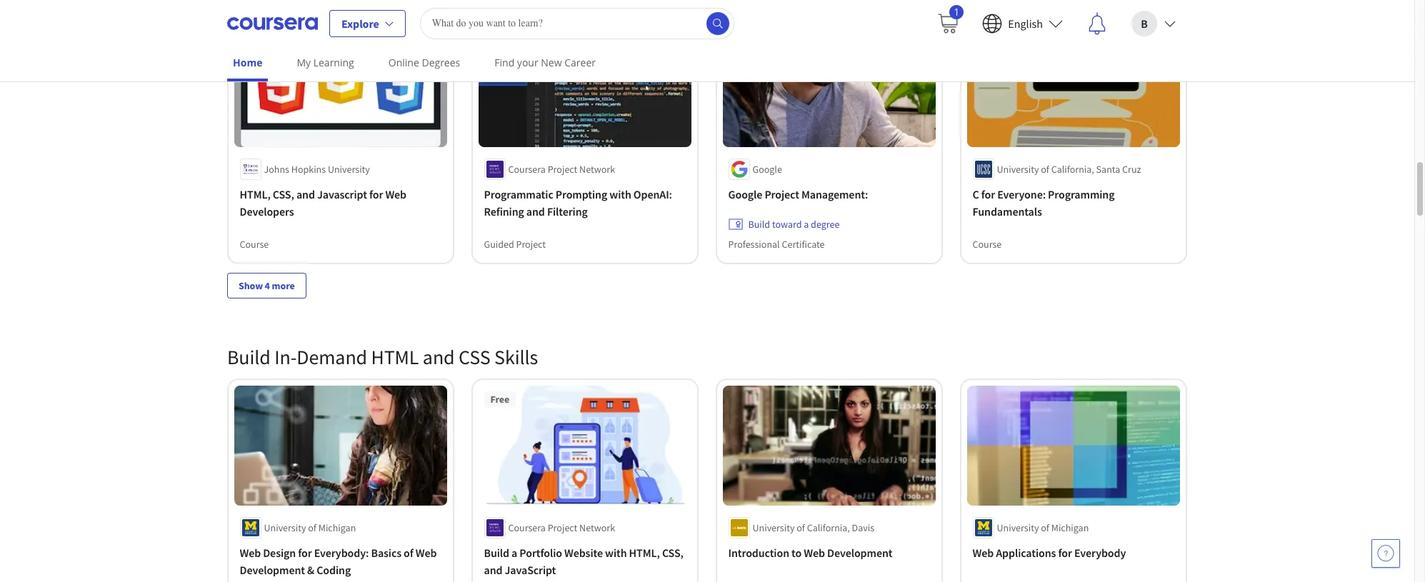 Task type: locate. For each thing, give the bounding box(es) containing it.
michigan
[[319, 521, 356, 534], [1052, 521, 1089, 534]]

project up website
[[548, 521, 578, 534]]

cruz
[[1123, 163, 1142, 176]]

network up prompting at the left top
[[580, 163, 616, 176]]

for inside c for everyone: programming fundamentals
[[982, 187, 996, 202]]

What do you want to learn? text field
[[420, 8, 734, 39]]

for
[[370, 187, 384, 202], [982, 187, 996, 202], [298, 546, 312, 560], [1059, 546, 1073, 560]]

michigan for everybody:
[[319, 521, 356, 534]]

project up prompting at the left top
[[548, 163, 578, 176]]

2 course from the left
[[973, 238, 1002, 251]]

development
[[828, 546, 893, 560], [240, 563, 305, 577]]

university of michigan up design
[[264, 521, 356, 534]]

my
[[297, 56, 311, 69]]

michigan up the everybody:
[[319, 521, 356, 534]]

for right javascript
[[370, 187, 384, 202]]

everybody:
[[314, 546, 369, 560]]

degrees
[[422, 56, 460, 69]]

university up introduction
[[753, 521, 795, 534]]

university for web applications for everybody
[[997, 521, 1040, 534]]

of up the everybody:
[[308, 521, 317, 534]]

explore button
[[329, 10, 406, 37]]

css,
[[273, 187, 295, 202], [663, 546, 684, 560]]

development inside web design for everybody: basics of web development & coding
[[240, 563, 305, 577]]

of right the basics
[[404, 546, 414, 560]]

html, inside build a portfolio website with html, css, and javascript
[[629, 546, 660, 560]]

california, up introduction to web development link
[[807, 521, 850, 534]]

university for web design for everybody: basics of web development & coding
[[264, 521, 306, 534]]

johns hopkins university
[[264, 163, 370, 176]]

find
[[495, 56, 515, 69]]

more
[[272, 279, 295, 292]]

of inside web design for everybody: basics of web development & coding
[[404, 546, 414, 560]]

1 course from the left
[[240, 238, 269, 251]]

development down davis
[[828, 546, 893, 560]]

a left degree
[[804, 218, 809, 231]]

build up javascript
[[484, 546, 510, 560]]

michigan up web applications for everybody link
[[1052, 521, 1089, 534]]

0 horizontal spatial css,
[[273, 187, 295, 202]]

california, up programming
[[1052, 163, 1095, 176]]

my learning link
[[291, 46, 360, 79]]

0 vertical spatial css,
[[273, 187, 295, 202]]

1 horizontal spatial course
[[973, 238, 1002, 251]]

davis
[[852, 521, 875, 534]]

html, right website
[[629, 546, 660, 560]]

google up google project management:
[[753, 163, 783, 176]]

1 horizontal spatial michigan
[[1052, 521, 1089, 534]]

build
[[749, 218, 771, 231], [227, 344, 271, 370], [484, 546, 510, 560]]

1 horizontal spatial development
[[828, 546, 893, 560]]

0 vertical spatial html,
[[240, 187, 271, 202]]

build for build in-demand html and css skills
[[227, 344, 271, 370]]

course down developers
[[240, 238, 269, 251]]

university of michigan up "web applications for everybody"
[[997, 521, 1089, 534]]

0 horizontal spatial development
[[240, 563, 305, 577]]

course down fundamentals on the top of page
[[973, 238, 1002, 251]]

course
[[240, 238, 269, 251], [973, 238, 1002, 251]]

c for everyone: programming fundamentals
[[973, 187, 1115, 219]]

0 vertical spatial development
[[828, 546, 893, 560]]

build for build toward a degree
[[749, 218, 771, 231]]

google for google
[[753, 163, 783, 176]]

coursera inside recently viewed courses and specializations collection element
[[509, 163, 546, 176]]

html, css, and javascript for web developers link
[[240, 186, 442, 220]]

and
[[297, 187, 315, 202], [527, 204, 545, 219], [423, 344, 455, 370], [484, 563, 503, 577]]

css
[[459, 344, 491, 370]]

1 vertical spatial google
[[729, 187, 763, 202]]

with left the openai:
[[610, 187, 632, 202]]

0 horizontal spatial html,
[[240, 187, 271, 202]]

1 vertical spatial with
[[606, 546, 627, 560]]

html, up developers
[[240, 187, 271, 202]]

basics
[[371, 546, 402, 560]]

of
[[1041, 163, 1050, 176], [308, 521, 317, 534], [797, 521, 805, 534], [1041, 521, 1050, 534], [404, 546, 414, 560]]

0 vertical spatial with
[[610, 187, 632, 202]]

web applications for everybody
[[973, 546, 1127, 560]]

google project management: link
[[729, 186, 930, 203]]

coding
[[317, 563, 351, 577]]

network inside recently viewed courses and specializations collection element
[[580, 163, 616, 176]]

web left "applications"
[[973, 546, 994, 560]]

0 vertical spatial a
[[804, 218, 809, 231]]

michigan for everybody
[[1052, 521, 1089, 534]]

2 coursera project network from the top
[[509, 521, 616, 534]]

university up javascript
[[328, 163, 370, 176]]

coursera project network up portfolio
[[509, 521, 616, 534]]

openai:
[[634, 187, 673, 202]]

1 coursera project network from the top
[[509, 163, 616, 176]]

english
[[1008, 16, 1043, 30]]

0 horizontal spatial michigan
[[319, 521, 356, 534]]

free
[[491, 393, 510, 406]]

1 vertical spatial coursera
[[509, 521, 546, 534]]

1 university of michigan from the left
[[264, 521, 356, 534]]

of up c for everyone: programming fundamentals
[[1041, 163, 1050, 176]]

build a portfolio website with html, css, and javascript
[[484, 546, 684, 577]]

javascript
[[318, 187, 367, 202]]

coursera project network inside recently viewed courses and specializations collection element
[[509, 163, 616, 176]]

everyone:
[[998, 187, 1046, 202]]

1 coursera from the top
[[509, 163, 546, 176]]

california, inside build in-demand html and css skills collection element
[[807, 521, 850, 534]]

for right c
[[982, 187, 996, 202]]

california, inside recently viewed courses and specializations collection element
[[1052, 163, 1095, 176]]

online
[[388, 56, 419, 69]]

design
[[263, 546, 296, 560]]

0 vertical spatial build
[[749, 218, 771, 231]]

2 university of michigan from the left
[[997, 521, 1089, 534]]

university
[[328, 163, 370, 176], [997, 163, 1040, 176], [264, 521, 306, 534], [753, 521, 795, 534], [997, 521, 1040, 534]]

None search field
[[420, 8, 734, 39]]

development down design
[[240, 563, 305, 577]]

google
[[753, 163, 783, 176], [729, 187, 763, 202]]

to
[[792, 546, 802, 560]]

1 vertical spatial california,
[[807, 521, 850, 534]]

1 michigan from the left
[[319, 521, 356, 534]]

explore
[[342, 16, 379, 30]]

coursera project network up prompting at the left top
[[509, 163, 616, 176]]

web right the basics
[[416, 546, 437, 560]]

network up website
[[580, 521, 616, 534]]

home
[[233, 56, 262, 69]]

0 vertical spatial network
[[580, 163, 616, 176]]

university up design
[[264, 521, 306, 534]]

html,
[[240, 187, 271, 202], [629, 546, 660, 560]]

1 vertical spatial a
[[512, 546, 518, 560]]

my learning
[[297, 56, 354, 69]]

coursera inside build in-demand html and css skills collection element
[[509, 521, 546, 534]]

2 michigan from the left
[[1052, 521, 1089, 534]]

1 horizontal spatial build
[[484, 546, 510, 560]]

university of michigan for applications
[[997, 521, 1089, 534]]

1 horizontal spatial university of michigan
[[997, 521, 1089, 534]]

for up &
[[298, 546, 312, 560]]

2 network from the top
[[580, 521, 616, 534]]

build a portfolio website with html, css, and javascript link
[[484, 544, 686, 579]]

build left 'in-'
[[227, 344, 271, 370]]

web inside html, css, and javascript for web developers
[[386, 187, 407, 202]]

0 horizontal spatial course
[[240, 238, 269, 251]]

with inside build a portfolio website with html, css, and javascript
[[606, 546, 627, 560]]

certificate
[[782, 238, 825, 251]]

university of california, santa cruz
[[997, 163, 1142, 176]]

0 vertical spatial google
[[753, 163, 783, 176]]

and down 'programmatic'
[[527, 204, 545, 219]]

and down hopkins on the top left
[[297, 187, 315, 202]]

1 horizontal spatial css,
[[663, 546, 684, 560]]

coursera up 'programmatic'
[[509, 163, 546, 176]]

a up javascript
[[512, 546, 518, 560]]

google up professional
[[729, 187, 763, 202]]

university of michigan
[[264, 521, 356, 534], [997, 521, 1089, 534]]

1 network from the top
[[580, 163, 616, 176]]

1 vertical spatial html,
[[629, 546, 660, 560]]

coursera up portfolio
[[509, 521, 546, 534]]

0 vertical spatial coursera project network
[[509, 163, 616, 176]]

2 vertical spatial build
[[484, 546, 510, 560]]

project
[[548, 163, 578, 176], [765, 187, 800, 202], [517, 238, 546, 251], [548, 521, 578, 534]]

university up 'everyone:'
[[997, 163, 1040, 176]]

online degrees link
[[383, 46, 466, 79]]

network
[[580, 163, 616, 176], [580, 521, 616, 534]]

for left everybody
[[1059, 546, 1073, 560]]

1 vertical spatial css,
[[663, 546, 684, 560]]

of inside recently viewed courses and specializations collection element
[[1041, 163, 1050, 176]]

0 horizontal spatial university of michigan
[[264, 521, 356, 534]]

html, inside html, css, and javascript for web developers
[[240, 187, 271, 202]]

web
[[386, 187, 407, 202], [240, 546, 261, 560], [416, 546, 437, 560], [804, 546, 826, 560], [973, 546, 994, 560]]

2 horizontal spatial build
[[749, 218, 771, 231]]

demand
[[297, 344, 367, 370]]

and left javascript
[[484, 563, 503, 577]]

1 horizontal spatial a
[[804, 218, 809, 231]]

1 horizontal spatial california,
[[1052, 163, 1095, 176]]

network inside build in-demand html and css skills collection element
[[580, 521, 616, 534]]

build up professional
[[749, 218, 771, 231]]

coursera project network inside build in-demand html and css skills collection element
[[509, 521, 616, 534]]

coursera project network for a
[[509, 521, 616, 534]]

online degrees
[[388, 56, 460, 69]]

1 horizontal spatial html,
[[629, 546, 660, 560]]

1 vertical spatial development
[[240, 563, 305, 577]]

university of california, davis
[[753, 521, 875, 534]]

coursera project network
[[509, 163, 616, 176], [509, 521, 616, 534]]

0 vertical spatial california,
[[1052, 163, 1095, 176]]

a
[[804, 218, 809, 231], [512, 546, 518, 560]]

california,
[[1052, 163, 1095, 176], [807, 521, 850, 534]]

0 horizontal spatial a
[[512, 546, 518, 560]]

with
[[610, 187, 632, 202], [606, 546, 627, 560]]

web right to at the right of the page
[[804, 546, 826, 560]]

build inside build a portfolio website with html, css, and javascript
[[484, 546, 510, 560]]

css, inside build a portfolio website with html, css, and javascript
[[663, 546, 684, 560]]

css, inside html, css, and javascript for web developers
[[273, 187, 295, 202]]

project up toward
[[765, 187, 800, 202]]

hopkins
[[292, 163, 326, 176]]

coursera
[[509, 163, 546, 176], [509, 521, 546, 534]]

for inside web design for everybody: basics of web development & coding
[[298, 546, 312, 560]]

1 vertical spatial network
[[580, 521, 616, 534]]

toward
[[773, 218, 802, 231]]

skills
[[494, 344, 538, 370]]

university up "applications"
[[997, 521, 1040, 534]]

university for introduction to web development
[[753, 521, 795, 534]]

2 coursera from the top
[[509, 521, 546, 534]]

with right website
[[606, 546, 627, 560]]

of up "web applications for everybody"
[[1041, 521, 1050, 534]]

web right javascript
[[386, 187, 407, 202]]

applications
[[996, 546, 1057, 560]]

coursera project network for prompting
[[509, 163, 616, 176]]

1 vertical spatial coursera project network
[[509, 521, 616, 534]]

of up to at the right of the page
[[797, 521, 805, 534]]

0 horizontal spatial california,
[[807, 521, 850, 534]]

university for c for everyone: programming fundamentals
[[997, 163, 1040, 176]]

0 vertical spatial coursera
[[509, 163, 546, 176]]

0 horizontal spatial build
[[227, 344, 271, 370]]

build inside recently viewed courses and specializations collection element
[[749, 218, 771, 231]]

new
[[541, 56, 562, 69]]

1 vertical spatial build
[[227, 344, 271, 370]]



Task type: describe. For each thing, give the bounding box(es) containing it.
prompting
[[556, 187, 608, 202]]

b button
[[1120, 0, 1187, 46]]

build for build a portfolio website with html, css, and javascript
[[484, 546, 510, 560]]

project inside build in-demand html and css skills collection element
[[548, 521, 578, 534]]

web applications for everybody link
[[973, 544, 1175, 561]]

california, for development
[[807, 521, 850, 534]]

management:
[[802, 187, 869, 202]]

network for website
[[580, 521, 616, 534]]

help center image
[[1377, 545, 1395, 562]]

of for everybody:
[[308, 521, 317, 534]]

4
[[265, 279, 270, 292]]

find your new career link
[[489, 46, 602, 79]]

home link
[[227, 46, 268, 81]]

google project management:
[[729, 187, 869, 202]]

web design for everybody: basics of web development & coding link
[[240, 544, 442, 579]]

and inside programmatic prompting with openai: refining and filtering
[[527, 204, 545, 219]]

guided project
[[484, 238, 546, 251]]

everybody
[[1075, 546, 1127, 560]]

for inside html, css, and javascript for web developers
[[370, 187, 384, 202]]

javascript
[[505, 563, 556, 577]]

course for html, css, and javascript for web developers
[[240, 238, 269, 251]]

build in-demand html and css skills collection element
[[219, 322, 1196, 582]]

professional
[[729, 238, 780, 251]]

build toward a degree
[[749, 218, 840, 231]]

network for openai:
[[580, 163, 616, 176]]

website
[[565, 546, 603, 560]]

c for everyone: programming fundamentals link
[[973, 186, 1175, 220]]

and inside build a portfolio website with html, css, and javascript
[[484, 563, 503, 577]]

learning
[[313, 56, 354, 69]]

web design for everybody: basics of web development & coding
[[240, 546, 437, 577]]

show 4 more
[[239, 279, 295, 292]]

california, for programming
[[1052, 163, 1095, 176]]

html, css, and javascript for web developers
[[240, 187, 407, 219]]

university of michigan for design
[[264, 521, 356, 534]]

refining
[[484, 204, 525, 219]]

johns
[[264, 163, 290, 176]]

and inside html, css, and javascript for web developers
[[297, 187, 315, 202]]

santa
[[1097, 163, 1121, 176]]

introduction
[[729, 546, 790, 560]]

build in-demand html and css skills
[[227, 344, 538, 370]]

introduction to web development
[[729, 546, 893, 560]]

career
[[565, 56, 596, 69]]

html
[[371, 344, 419, 370]]

fundamentals
[[973, 204, 1043, 219]]

programming
[[1049, 187, 1115, 202]]

show 4 more button
[[227, 273, 306, 299]]

coursera image
[[227, 12, 318, 35]]

programmatic
[[484, 187, 554, 202]]

programmatic prompting with openai: refining and filtering link
[[484, 186, 686, 220]]

b
[[1141, 16, 1148, 30]]

c
[[973, 187, 980, 202]]

course for c for everyone: programming fundamentals
[[973, 238, 1002, 251]]

degree
[[811, 218, 840, 231]]

web left design
[[240, 546, 261, 560]]

and left css
[[423, 344, 455, 370]]

development inside introduction to web development link
[[828, 546, 893, 560]]

portfolio
[[520, 546, 563, 560]]

english button
[[971, 0, 1075, 46]]

1 link
[[925, 0, 971, 46]]

find your new career
[[495, 56, 596, 69]]

recently viewed courses and specializations collection element
[[219, 0, 1196, 322]]

in-
[[275, 344, 297, 370]]

google for google project management:
[[729, 187, 763, 202]]

programmatic prompting with openai: refining and filtering
[[484, 187, 673, 219]]

with inside programmatic prompting with openai: refining and filtering
[[610, 187, 632, 202]]

&
[[308, 563, 315, 577]]

of for programming
[[1041, 163, 1050, 176]]

show
[[239, 279, 263, 292]]

a inside build a portfolio website with html, css, and javascript
[[512, 546, 518, 560]]

guided
[[484, 238, 515, 251]]

of for development
[[797, 521, 805, 534]]

developers
[[240, 204, 294, 219]]

of for everybody
[[1041, 521, 1050, 534]]

project right guided at top left
[[517, 238, 546, 251]]

coursera for a
[[509, 521, 546, 534]]

coursera for prompting
[[509, 163, 546, 176]]

shopping cart: 1 item element
[[937, 5, 964, 35]]

1
[[954, 5, 960, 18]]

filtering
[[548, 204, 588, 219]]

your
[[517, 56, 538, 69]]

professional certificate
[[729, 238, 825, 251]]

introduction to web development link
[[729, 544, 930, 561]]



Task type: vqa. For each thing, say whether or not it's contained in the screenshot.


